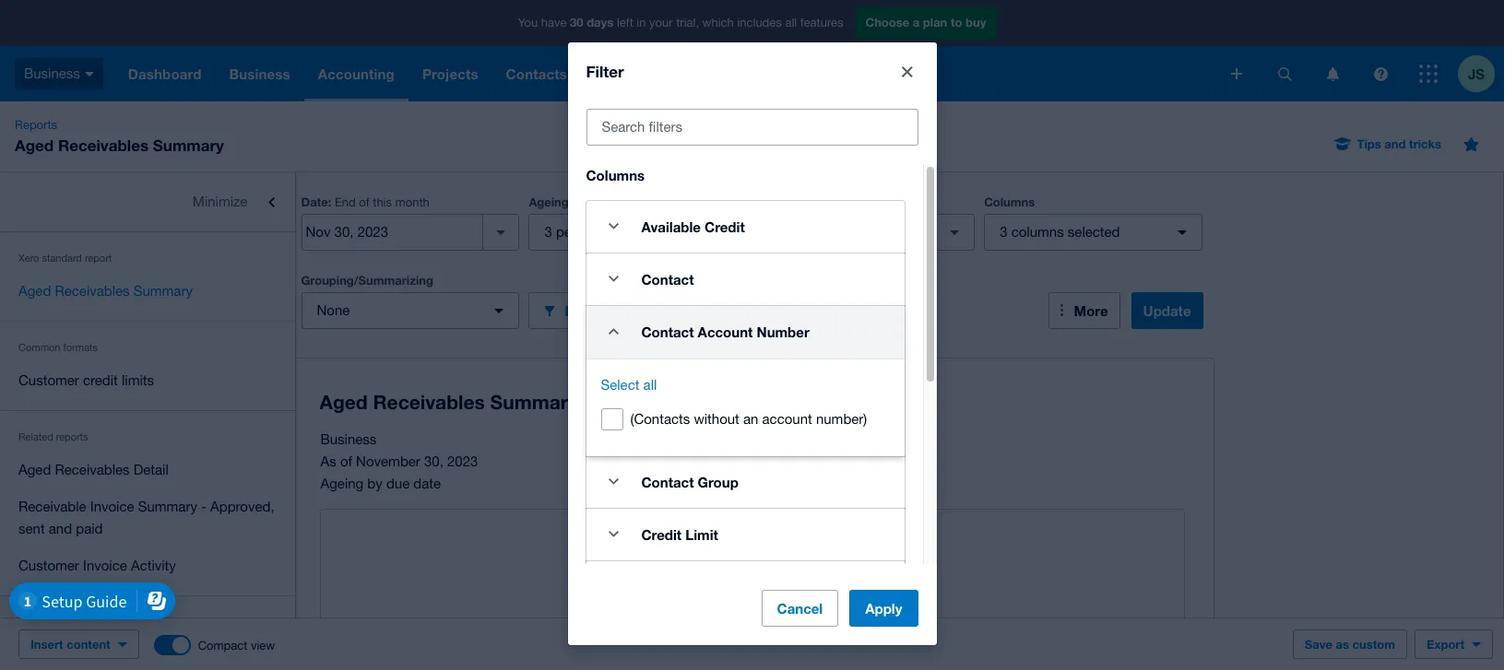 Task type: describe. For each thing, give the bounding box(es) containing it.
aged for aged receivables summary
[[18, 283, 51, 299]]

insert content button
[[18, 630, 139, 659]]

more
[[47, 617, 70, 628]]

tips and tricks button
[[1324, 129, 1453, 159]]

learn for learn more
[[18, 617, 44, 628]]

custom inside button
[[1353, 637, 1395, 652]]

reports link
[[7, 116, 65, 135]]

insert content
[[30, 637, 110, 652]]

ageing for ageing by
[[757, 195, 796, 209]]

1 vertical spatial columns
[[984, 195, 1035, 209]]

receivable invoice summary - approved, sent and paid
[[18, 499, 274, 537]]

standard
[[42, 253, 82, 264]]

customer invoice activity link
[[0, 548, 295, 585]]

which
[[702, 16, 734, 30]]

custom inside learn how to create a custom report
[[157, 647, 203, 663]]

business for business
[[24, 65, 80, 81]]

features
[[800, 16, 843, 30]]

expand image for contact
[[595, 464, 632, 501]]

1 horizontal spatial credit
[[705, 218, 745, 235]]

limits
[[122, 373, 154, 388]]

apply button
[[850, 590, 918, 627]]

0 vertical spatial report
[[85, 253, 112, 264]]

3 for 3 periods of 30 day
[[544, 224, 552, 240]]

limit
[[685, 526, 718, 543]]

paid
[[76, 521, 103, 537]]

aged receivables detail link
[[0, 452, 295, 489]]

summary for invoice
[[138, 499, 197, 515]]

tips and tricks
[[1357, 136, 1442, 151]]

by
[[800, 195, 814, 209]]

more button
[[1048, 292, 1120, 329]]

expand image for contact
[[595, 261, 632, 298]]

detail
[[133, 462, 169, 478]]

end
[[335, 196, 356, 209]]

reports aged receivables summary
[[15, 118, 224, 155]]

Report title field
[[315, 382, 1176, 424]]

3 periods of 30 day button
[[529, 214, 747, 251]]

expand image for available
[[595, 208, 632, 245]]

(contacts without an account number)
[[630, 411, 867, 427]]

learn for learn how to create a custom report
[[18, 647, 54, 663]]

customer for customer credit limits
[[18, 373, 79, 388]]

summary inside reports aged receivables summary
[[153, 136, 224, 155]]

aged for aged receivables detail
[[18, 462, 51, 478]]

this
[[373, 196, 392, 209]]

contact for contact group
[[641, 474, 694, 490]]

choose a plan to buy
[[866, 15, 986, 30]]

credit
[[83, 373, 118, 388]]

:
[[328, 195, 331, 209]]

receivables for summary
[[55, 283, 130, 299]]

nothing
[[686, 590, 735, 606]]

reports
[[15, 118, 57, 132]]

date
[[414, 476, 441, 492]]

none button
[[301, 292, 520, 329]]

days
[[587, 15, 614, 30]]

number)
[[816, 411, 867, 427]]

includes
[[737, 16, 782, 30]]

receivables inside reports aged receivables summary
[[58, 136, 149, 155]]

show
[[755, 590, 788, 606]]

grouping/summarizing
[[301, 273, 433, 288]]

contact group
[[641, 474, 739, 490]]

cancel button
[[761, 590, 839, 627]]

trial,
[[676, 16, 699, 30]]

common formats
[[18, 342, 98, 353]]

customer credit limits
[[18, 373, 154, 388]]

credit limit
[[641, 526, 718, 543]]

periods
[[572, 195, 616, 209]]

select
[[601, 377, 640, 393]]

approved,
[[210, 499, 274, 515]]

1 vertical spatial to
[[738, 590, 751, 606]]

plan
[[923, 15, 947, 30]]

ageing inside business as of november 30, 2023 ageing by due date
[[320, 476, 364, 492]]

nothing to show here
[[686, 590, 818, 606]]

periods
[[556, 224, 602, 240]]

svg image inside business popup button
[[85, 72, 94, 76]]

filter inside dialog
[[586, 62, 624, 81]]

summary for receivables
[[133, 283, 193, 299]]

receivable invoice summary - approved, sent and paid link
[[0, 489, 295, 548]]

cancel
[[777, 600, 823, 617]]

30 inside 'js' "banner"
[[570, 15, 583, 30]]

export
[[1427, 637, 1465, 652]]

save
[[1305, 637, 1333, 652]]

as
[[1336, 637, 1349, 652]]

ageing periods
[[529, 195, 616, 209]]

tips
[[1357, 136, 1381, 151]]

report inside learn how to create a custom report
[[18, 670, 55, 670]]

and inside tips and tricks button
[[1385, 136, 1406, 151]]

columns inside filter dialog
[[586, 167, 645, 183]]

compact view
[[198, 639, 275, 653]]

you
[[518, 16, 538, 30]]

business for business as of november 30, 2023 ageing by due date
[[320, 432, 377, 447]]

close image
[[889, 53, 925, 90]]

30 inside button
[[622, 224, 638, 240]]

sent
[[18, 521, 45, 537]]

in
[[637, 16, 646, 30]]

a inside learn how to create a custom report
[[146, 647, 153, 663]]

3 for 3 columns selected
[[1000, 224, 1008, 240]]

you have 30 days left in your trial, which includes all features
[[518, 15, 843, 30]]

available credit
[[641, 218, 745, 235]]

save as custom
[[1305, 637, 1395, 652]]

of inside date : end of this month
[[359, 196, 370, 209]]

how
[[57, 647, 84, 663]]

content
[[67, 637, 110, 652]]

(contacts
[[630, 411, 690, 427]]

reports
[[56, 432, 88, 443]]



Task type: locate. For each thing, give the bounding box(es) containing it.
2 vertical spatial of
[[340, 454, 352, 469]]

invoice inside customer invoice activity link
[[83, 558, 127, 574]]

november
[[356, 454, 420, 469]]

account
[[762, 411, 812, 427]]

0 vertical spatial 30
[[570, 15, 583, 30]]

credit right available
[[705, 218, 745, 235]]

1 3 from the left
[[544, 224, 552, 240]]

contact up filter button
[[641, 271, 694, 288]]

none
[[317, 303, 350, 318]]

0 horizontal spatial to
[[87, 647, 100, 663]]

1 horizontal spatial of
[[359, 196, 370, 209]]

1 vertical spatial of
[[606, 224, 618, 240]]

navigation inside 'js' "banner"
[[114, 46, 1218, 101]]

and down receivable
[[49, 521, 72, 537]]

aged receivables detail
[[18, 462, 169, 478]]

business up as on the bottom left
[[320, 432, 377, 447]]

2 expand image from the top
[[595, 464, 632, 501]]

0 horizontal spatial and
[[49, 521, 72, 537]]

activity
[[131, 558, 176, 574]]

30 left day
[[622, 224, 638, 240]]

navigation
[[114, 46, 1218, 101]]

business as of november 30, 2023 ageing by due date
[[320, 432, 478, 492]]

1 horizontal spatial to
[[738, 590, 751, 606]]

0 vertical spatial filter
[[586, 62, 624, 81]]

aged down reports link on the left top
[[15, 136, 54, 155]]

aged inside reports aged receivables summary
[[15, 136, 54, 155]]

business button
[[0, 46, 114, 101]]

1 horizontal spatial report
[[85, 253, 112, 264]]

0 vertical spatial credit
[[705, 218, 745, 235]]

choose
[[866, 15, 910, 30]]

columns up periods
[[586, 167, 645, 183]]

3 inside button
[[544, 224, 552, 240]]

0 vertical spatial learn
[[18, 617, 44, 628]]

3 left the columns
[[1000, 224, 1008, 240]]

collapse image
[[595, 313, 632, 350]]

1 vertical spatial credit
[[641, 526, 682, 543]]

available
[[641, 218, 701, 235]]

and
[[1385, 136, 1406, 151], [49, 521, 72, 537]]

2 horizontal spatial ageing
[[757, 195, 796, 209]]

3 contact from the top
[[641, 474, 694, 490]]

month
[[395, 196, 430, 209]]

1 horizontal spatial 3
[[1000, 224, 1008, 240]]

minimize
[[193, 194, 247, 209]]

1 vertical spatial summary
[[133, 283, 193, 299]]

1 expand image from the top
[[595, 261, 632, 298]]

invoice down paid
[[83, 558, 127, 574]]

selected
[[1068, 224, 1120, 240]]

0 vertical spatial columns
[[586, 167, 645, 183]]

receivables down reports
[[55, 462, 130, 478]]

2 horizontal spatial to
[[951, 15, 962, 30]]

a inside 'js' "banner"
[[913, 15, 920, 30]]

receivable
[[18, 499, 86, 515]]

2 learn from the top
[[18, 647, 54, 663]]

number
[[757, 323, 810, 340]]

contact left group
[[641, 474, 694, 490]]

1 vertical spatial all
[[643, 377, 657, 393]]

0 horizontal spatial custom
[[157, 647, 203, 663]]

1 horizontal spatial columns
[[984, 195, 1035, 209]]

filter dialog
[[568, 42, 937, 670]]

invoice for customer
[[83, 558, 127, 574]]

left
[[617, 16, 633, 30]]

invoice inside receivable invoice summary - approved, sent and paid
[[90, 499, 134, 515]]

learn inside learn how to create a custom report
[[18, 647, 54, 663]]

0 horizontal spatial credit
[[641, 526, 682, 543]]

3 periods of 30 day
[[544, 224, 665, 240]]

2 horizontal spatial of
[[606, 224, 618, 240]]

related
[[18, 432, 53, 443]]

1 horizontal spatial custom
[[1353, 637, 1395, 652]]

receivables inside "link"
[[55, 462, 130, 478]]

an
[[743, 411, 758, 427]]

to inside learn how to create a custom report
[[87, 647, 100, 663]]

Search filters field
[[587, 110, 917, 145]]

xero
[[18, 253, 39, 264]]

summary down minimize button
[[133, 283, 193, 299]]

0 horizontal spatial columns
[[586, 167, 645, 183]]

contact account number
[[641, 323, 810, 340]]

to left buy
[[951, 15, 962, 30]]

1 horizontal spatial svg image
[[1374, 67, 1388, 81]]

ageing
[[529, 195, 569, 209], [757, 195, 796, 209], [320, 476, 364, 492]]

learn more
[[18, 617, 70, 628]]

expand image
[[595, 208, 632, 245], [595, 464, 632, 501]]

expand image left the credit limit
[[595, 516, 632, 553]]

custom right as
[[1353, 637, 1395, 652]]

learn up insert
[[18, 617, 44, 628]]

filter down periods
[[565, 302, 598, 319]]

1 svg image from the left
[[1278, 67, 1292, 81]]

1 horizontal spatial all
[[785, 16, 797, 30]]

1 vertical spatial filter
[[565, 302, 598, 319]]

Select end date field
[[302, 215, 483, 250]]

customer down sent
[[18, 558, 79, 574]]

1 contact from the top
[[641, 271, 694, 288]]

receivables down xero standard report
[[55, 283, 130, 299]]

2 svg image from the left
[[1374, 67, 1388, 81]]

expand image
[[595, 261, 632, 298], [595, 516, 632, 553]]

to left show
[[738, 590, 751, 606]]

1 vertical spatial aged
[[18, 283, 51, 299]]

2 customer from the top
[[18, 558, 79, 574]]

expand image left contact group
[[595, 464, 632, 501]]

and inside receivable invoice summary - approved, sent and paid
[[49, 521, 72, 537]]

columns
[[586, 167, 645, 183], [984, 195, 1035, 209]]

of inside business as of november 30, 2023 ageing by due date
[[340, 454, 352, 469]]

of
[[359, 196, 370, 209], [606, 224, 618, 240], [340, 454, 352, 469]]

customer credit limits link
[[0, 362, 295, 399]]

credit left limit
[[641, 526, 682, 543]]

insert
[[30, 637, 63, 652]]

and right tips
[[1385, 136, 1406, 151]]

1 horizontal spatial ageing
[[529, 195, 569, 209]]

0 horizontal spatial all
[[643, 377, 657, 393]]

2 vertical spatial aged
[[18, 462, 51, 478]]

0 vertical spatial aged
[[15, 136, 54, 155]]

0 horizontal spatial svg image
[[1278, 67, 1292, 81]]

a right the create
[[146, 647, 153, 663]]

of left this
[[359, 196, 370, 209]]

0 vertical spatial and
[[1385, 136, 1406, 151]]

create
[[103, 647, 142, 663]]

2 expand image from the top
[[595, 516, 632, 553]]

receivables for detail
[[55, 462, 130, 478]]

1 vertical spatial 30
[[622, 224, 638, 240]]

credit
[[705, 218, 745, 235], [641, 526, 682, 543]]

ageing for ageing periods
[[529, 195, 569, 209]]

0 vertical spatial business
[[24, 65, 80, 81]]

of for 3 periods of 30 day
[[606, 224, 618, 240]]

1 vertical spatial a
[[146, 647, 153, 663]]

0 vertical spatial a
[[913, 15, 920, 30]]

contact right collapse image
[[641, 323, 694, 340]]

by
[[367, 476, 382, 492]]

1 customer from the top
[[18, 373, 79, 388]]

1 vertical spatial and
[[49, 521, 72, 537]]

contact
[[641, 271, 694, 288], [641, 323, 694, 340], [641, 474, 694, 490]]

custom
[[1353, 637, 1395, 652], [157, 647, 203, 663]]

1 vertical spatial receivables
[[55, 283, 130, 299]]

invoice
[[90, 499, 134, 515], [83, 558, 127, 574]]

aged receivables summary
[[18, 283, 193, 299]]

filter
[[586, 62, 624, 81], [565, 302, 598, 319]]

2 3 from the left
[[1000, 224, 1008, 240]]

to right the how
[[87, 647, 100, 663]]

2 vertical spatial summary
[[138, 499, 197, 515]]

ageing by
[[757, 195, 814, 209]]

summary left -
[[138, 499, 197, 515]]

0 vertical spatial contact
[[641, 271, 694, 288]]

2 vertical spatial receivables
[[55, 462, 130, 478]]

0 horizontal spatial ageing
[[320, 476, 364, 492]]

invoice up paid
[[90, 499, 134, 515]]

1 vertical spatial expand image
[[595, 464, 632, 501]]

ageing left by
[[757, 195, 796, 209]]

1 horizontal spatial and
[[1385, 136, 1406, 151]]

all right select
[[643, 377, 657, 393]]

0 vertical spatial invoice
[[90, 499, 134, 515]]

1 vertical spatial report
[[18, 670, 55, 670]]

report up aged receivables summary at the top of the page
[[85, 253, 112, 264]]

svg image
[[1278, 67, 1292, 81], [1374, 67, 1388, 81]]

related reports
[[18, 432, 88, 443]]

svg image
[[1419, 65, 1438, 83], [1327, 67, 1339, 81], [1231, 68, 1242, 79], [85, 72, 94, 76]]

receivables down reports link on the left top
[[58, 136, 149, 155]]

export button
[[1415, 630, 1493, 659]]

expand image for credit limit
[[595, 516, 632, 553]]

learn down the learn more
[[18, 647, 54, 663]]

of inside button
[[606, 224, 618, 240]]

tricks
[[1409, 136, 1442, 151]]

customer inside "link"
[[18, 373, 79, 388]]

all left features
[[785, 16, 797, 30]]

date : end of this month
[[301, 195, 430, 209]]

of for business as of november 30, 2023 ageing by due date
[[340, 454, 352, 469]]

0 horizontal spatial business
[[24, 65, 80, 81]]

have
[[541, 16, 567, 30]]

js button
[[1458, 46, 1504, 101]]

ageing down as on the bottom left
[[320, 476, 364, 492]]

1 vertical spatial customer
[[18, 558, 79, 574]]

to inside 'js' "banner"
[[951, 15, 962, 30]]

0 vertical spatial receivables
[[58, 136, 149, 155]]

aged down xero
[[18, 283, 51, 299]]

all inside button
[[643, 377, 657, 393]]

0 vertical spatial all
[[785, 16, 797, 30]]

all inside you have 30 days left in your trial, which includes all features
[[785, 16, 797, 30]]

1 horizontal spatial 30
[[622, 224, 638, 240]]

2 vertical spatial contact
[[641, 474, 694, 490]]

learn how to create a custom report
[[18, 647, 203, 670]]

update button
[[1131, 292, 1203, 329]]

receivables
[[58, 136, 149, 155], [55, 283, 130, 299], [55, 462, 130, 478]]

account
[[698, 323, 753, 340]]

0 vertical spatial to
[[951, 15, 962, 30]]

formats
[[63, 342, 98, 353]]

business up reports
[[24, 65, 80, 81]]

buy
[[966, 15, 986, 30]]

of right as on the bottom left
[[340, 454, 352, 469]]

contact for contact account number
[[641, 323, 694, 340]]

compact
[[198, 639, 248, 653]]

view
[[251, 639, 275, 653]]

expand image left day
[[595, 208, 632, 245]]

aged receivables summary link
[[0, 273, 295, 310]]

filter inside button
[[565, 302, 598, 319]]

custom right the create
[[157, 647, 203, 663]]

1 vertical spatial expand image
[[595, 516, 632, 553]]

1 vertical spatial business
[[320, 432, 377, 447]]

aged down related
[[18, 462, 51, 478]]

ageing up periods
[[529, 195, 569, 209]]

1 vertical spatial learn
[[18, 647, 54, 663]]

expand image down the 3 periods of 30 day
[[595, 261, 632, 298]]

more
[[1074, 303, 1108, 319]]

0 vertical spatial expand image
[[595, 208, 632, 245]]

-
[[201, 499, 207, 515]]

0 horizontal spatial 3
[[544, 224, 552, 240]]

select all
[[601, 377, 657, 393]]

a
[[913, 15, 920, 30], [146, 647, 153, 663]]

customer for customer invoice activity
[[18, 558, 79, 574]]

0 horizontal spatial 30
[[570, 15, 583, 30]]

a left plan
[[913, 15, 920, 30]]

save as custom button
[[1293, 630, 1407, 659]]

js banner
[[0, 0, 1504, 101]]

aged inside aged receivables summary link
[[18, 283, 51, 299]]

day
[[641, 224, 665, 240]]

invoice for receivable
[[90, 499, 134, 515]]

business inside popup button
[[24, 65, 80, 81]]

columns up the columns
[[984, 195, 1035, 209]]

contact for contact
[[641, 271, 694, 288]]

0 vertical spatial summary
[[153, 136, 224, 155]]

report down insert
[[18, 670, 55, 670]]

2 contact from the top
[[641, 323, 694, 340]]

update
[[1143, 303, 1191, 319]]

customer invoice activity
[[18, 558, 176, 574]]

1 vertical spatial contact
[[641, 323, 694, 340]]

2 vertical spatial to
[[87, 647, 100, 663]]

summary
[[153, 136, 224, 155], [133, 283, 193, 299], [138, 499, 197, 515]]

0 horizontal spatial a
[[146, 647, 153, 663]]

1 learn from the top
[[18, 617, 44, 628]]

to
[[951, 15, 962, 30], [738, 590, 751, 606], [87, 647, 100, 663]]

js
[[1468, 65, 1485, 82]]

0 horizontal spatial of
[[340, 454, 352, 469]]

summary inside receivable invoice summary - approved, sent and paid
[[138, 499, 197, 515]]

aged
[[15, 136, 54, 155], [18, 283, 51, 299], [18, 462, 51, 478]]

select all button
[[601, 374, 657, 396]]

group
[[698, 474, 739, 490]]

business inside business as of november 30, 2023 ageing by due date
[[320, 432, 377, 447]]

30 right have
[[570, 15, 583, 30]]

customer down "common formats"
[[18, 373, 79, 388]]

aged inside aged receivables detail "link"
[[18, 462, 51, 478]]

1 horizontal spatial business
[[320, 432, 377, 447]]

3 left periods
[[544, 224, 552, 240]]

summary up minimize
[[153, 136, 224, 155]]

of right periods
[[606, 224, 618, 240]]

1 vertical spatial invoice
[[83, 558, 127, 574]]

0 vertical spatial expand image
[[595, 261, 632, 298]]

0 horizontal spatial report
[[18, 670, 55, 670]]

1 expand image from the top
[[595, 208, 632, 245]]

2023
[[447, 454, 478, 469]]

filter down days
[[586, 62, 624, 81]]

0 vertical spatial of
[[359, 196, 370, 209]]

here
[[791, 590, 818, 606]]

minimize button
[[0, 184, 295, 220]]

0 vertical spatial customer
[[18, 373, 79, 388]]

1 horizontal spatial a
[[913, 15, 920, 30]]



Task type: vqa. For each thing, say whether or not it's contained in the screenshot.
of to the middle
yes



